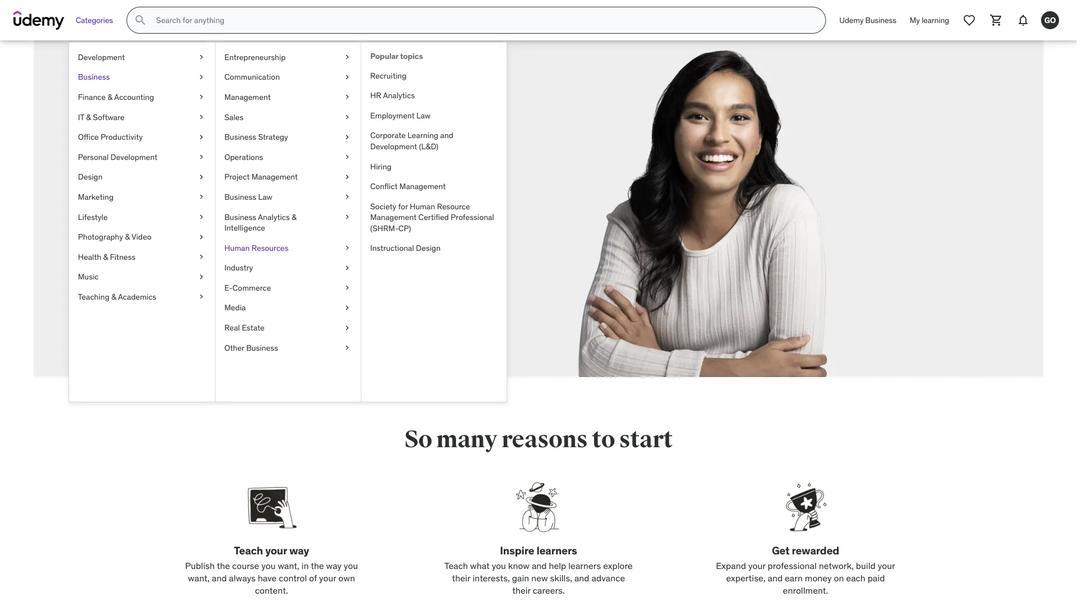 Task type: vqa. For each thing, say whether or not it's contained in the screenshot.
'Your' to the right
no



Task type: locate. For each thing, give the bounding box(es) containing it.
start
[[620, 425, 673, 454]]

1 vertical spatial teach
[[445, 560, 468, 571]]

management
[[225, 92, 271, 102], [252, 172, 298, 182], [400, 181, 446, 191], [370, 212, 417, 222]]

0 vertical spatial own
[[303, 225, 323, 238]]

your down instructor at the top of the page
[[280, 225, 301, 238]]

1 horizontal spatial you
[[344, 560, 358, 571]]

other
[[225, 343, 244, 353]]

xsmall image inside development link
[[197, 52, 206, 63]]

instructional
[[370, 243, 414, 253]]

own down the business law link
[[303, 225, 323, 238]]

strategy
[[258, 132, 288, 142]]

real estate
[[225, 323, 265, 333]]

analytics inside business analytics & intelligence
[[258, 212, 290, 222]]

teach left 'what'
[[445, 560, 468, 571]]

business up operations
[[225, 132, 256, 142]]

1 vertical spatial way
[[326, 560, 342, 571]]

2 the from the left
[[311, 560, 324, 571]]

want, up control
[[278, 560, 300, 571]]

xsmall image for marketing
[[197, 192, 206, 202]]

business inside business analytics & intelligence
[[225, 212, 256, 222]]

the
[[217, 560, 230, 571], [311, 560, 324, 571]]

xsmall image inside entrepreneurship link
[[343, 52, 352, 63]]

you up interests,
[[492, 560, 506, 571]]

development down categories dropdown button
[[78, 52, 125, 62]]

media link
[[216, 298, 361, 318]]

want, down publish
[[188, 572, 210, 584]]

human up certified
[[410, 201, 435, 211]]

xsmall image
[[343, 52, 352, 63], [197, 72, 206, 83], [343, 72, 352, 83], [197, 112, 206, 123], [197, 172, 206, 183], [343, 172, 352, 183], [197, 192, 206, 202], [197, 211, 206, 222], [197, 231, 206, 242], [197, 251, 206, 262], [197, 271, 206, 282], [343, 302, 352, 313], [343, 342, 352, 353]]

business for business law
[[225, 192, 256, 202]]

xsmall image for sales
[[343, 112, 352, 123]]

and left earn
[[768, 572, 783, 584]]

own inside teach your way publish the course you want, in the way you want, and always have control of your own content.
[[339, 572, 355, 584]]

xsmall image inside personal development link
[[197, 152, 206, 163]]

and inside teach your way publish the course you want, in the way you want, and always have control of your own content.
[[212, 572, 227, 584]]

xsmall image inside real estate link
[[343, 322, 352, 333]]

law for business law
[[258, 192, 272, 202]]

sales link
[[216, 107, 361, 127]]

0 horizontal spatial analytics
[[258, 212, 290, 222]]

xsmall image inside sales link
[[343, 112, 352, 123]]

analytics up employment law
[[383, 90, 415, 100]]

you up have
[[262, 560, 276, 571]]

health
[[78, 252, 101, 262]]

3 you from the left
[[492, 560, 506, 571]]

instructor
[[255, 210, 301, 223]]

design inside 'link'
[[78, 172, 103, 182]]

office productivity
[[78, 132, 143, 142]]

xsmall image inside management link
[[343, 92, 352, 103]]

xsmall image inside business analytics & intelligence link
[[343, 211, 352, 222]]

xsmall image for music
[[197, 271, 206, 282]]

xsmall image inside business link
[[197, 72, 206, 83]]

their down gain
[[513, 585, 531, 596]]

you right in
[[344, 560, 358, 571]]

xsmall image inside other business "link"
[[343, 342, 352, 353]]

teach up 'course'
[[234, 544, 263, 557]]

xsmall image for finance & accounting
[[197, 92, 206, 103]]

1 vertical spatial development
[[370, 141, 417, 151]]

business up finance
[[78, 72, 110, 82]]

personal development link
[[69, 147, 215, 167]]

xsmall image for business strategy
[[343, 132, 352, 143]]

categories
[[76, 15, 113, 25]]

learners
[[537, 544, 577, 557], [569, 560, 601, 571]]

0 horizontal spatial want,
[[188, 572, 210, 584]]

the left 'course'
[[217, 560, 230, 571]]

professional
[[768, 560, 817, 571]]

e-commerce link
[[216, 278, 361, 298]]

new
[[532, 572, 548, 584]]

xsmall image for photography & video
[[197, 231, 206, 242]]

xsmall image for office productivity
[[197, 132, 206, 143]]

an
[[241, 210, 252, 223]]

1 horizontal spatial law
[[417, 110, 431, 120]]

& right it
[[86, 112, 91, 122]]

xsmall image for management
[[343, 92, 352, 103]]

0 horizontal spatial teach
[[234, 544, 263, 557]]

want,
[[278, 560, 300, 571], [188, 572, 210, 584]]

expand
[[716, 560, 747, 571]]

xsmall image
[[197, 52, 206, 63], [197, 92, 206, 103], [343, 92, 352, 103], [343, 112, 352, 123], [197, 132, 206, 143], [343, 132, 352, 143], [197, 152, 206, 163], [343, 152, 352, 163], [343, 192, 352, 202], [343, 211, 352, 222], [343, 242, 352, 253], [343, 262, 352, 273], [343, 282, 352, 293], [197, 291, 206, 302], [343, 322, 352, 333]]

xsmall image inside it & software link
[[197, 112, 206, 123]]

employment
[[370, 110, 415, 120]]

1 horizontal spatial analytics
[[383, 90, 415, 100]]

xsmall image inside office productivity link
[[197, 132, 206, 143]]

& left video
[[125, 232, 130, 242]]

business for business analytics & intelligence
[[225, 212, 256, 222]]

analytics for hr
[[383, 90, 415, 100]]

xsmall image inside health & fitness link
[[197, 251, 206, 262]]

conflict
[[370, 181, 398, 191]]

always
[[229, 572, 256, 584]]

lives
[[199, 225, 220, 238]]

xsmall image inside e-commerce link
[[343, 282, 352, 293]]

learning
[[408, 130, 439, 140]]

analytics inside human resources element
[[383, 90, 415, 100]]

1 vertical spatial design
[[416, 243, 441, 253]]

law for employment law
[[417, 110, 431, 120]]

law down project management
[[258, 192, 272, 202]]

xsmall image inside media link
[[343, 302, 352, 313]]

many
[[437, 425, 498, 454]]

1 horizontal spatial way
[[326, 560, 342, 571]]

xsmall image inside business strategy link
[[343, 132, 352, 143]]

and up new
[[532, 560, 547, 571]]

own right of
[[339, 572, 355, 584]]

1 horizontal spatial teach
[[445, 560, 468, 571]]

expertise,
[[727, 572, 766, 584]]

1 vertical spatial law
[[258, 192, 272, 202]]

development down office productivity link
[[111, 152, 157, 162]]

xsmall image for design
[[197, 172, 206, 183]]

0 vertical spatial law
[[417, 110, 431, 120]]

business down project
[[225, 192, 256, 202]]

& down the business law link
[[292, 212, 297, 222]]

0 vertical spatial their
[[452, 572, 471, 584]]

careers.
[[533, 585, 565, 596]]

2 horizontal spatial you
[[492, 560, 506, 571]]

1 vertical spatial analytics
[[258, 212, 290, 222]]

xsmall image inside project management link
[[343, 172, 352, 183]]

0 horizontal spatial design
[[78, 172, 103, 182]]

xsmall image inside teaching & academics link
[[197, 291, 206, 302]]

what
[[470, 560, 490, 571]]

0 horizontal spatial law
[[258, 192, 272, 202]]

design down society for human resource management certified professional (shrm-cp)
[[416, 243, 441, 253]]

development down corporate
[[370, 141, 417, 151]]

0 vertical spatial way
[[289, 544, 309, 557]]

xsmall image inside design 'link'
[[197, 172, 206, 183]]

project
[[225, 172, 250, 182]]

way right in
[[326, 560, 342, 571]]

and
[[441, 130, 454, 140], [304, 210, 321, 223], [532, 560, 547, 571], [212, 572, 227, 584], [575, 572, 590, 584], [768, 572, 783, 584]]

xsmall image for media
[[343, 302, 352, 313]]

1 vertical spatial their
[[513, 585, 531, 596]]

lifestyle link
[[69, 207, 215, 227]]

law inside human resources element
[[417, 110, 431, 120]]

popular
[[370, 51, 399, 61]]

hiring link
[[361, 156, 507, 176]]

xsmall image for teaching & academics
[[197, 291, 206, 302]]

xsmall image for health & fitness
[[197, 251, 206, 262]]

0 vertical spatial human
[[410, 201, 435, 211]]

management up (shrm-
[[370, 212, 417, 222]]

real
[[225, 323, 240, 333]]

xsmall image for e-commerce
[[343, 282, 352, 293]]

design down personal
[[78, 172, 103, 182]]

xsmall image inside marketing "link"
[[197, 192, 206, 202]]

xsmall image inside the industry link
[[343, 262, 352, 273]]

rewarded
[[792, 544, 840, 557]]

business down estate
[[246, 343, 278, 353]]

human down the "—"
[[225, 243, 250, 253]]

know
[[508, 560, 530, 571]]

paid
[[868, 572, 885, 584]]

gain
[[512, 572, 530, 584]]

0 vertical spatial analytics
[[383, 90, 415, 100]]

1 horizontal spatial the
[[311, 560, 324, 571]]

change
[[324, 210, 359, 223]]

0 horizontal spatial you
[[262, 560, 276, 571]]

inspire
[[500, 544, 535, 557]]

1 vertical spatial want,
[[188, 572, 210, 584]]

1 horizontal spatial want,
[[278, 560, 300, 571]]

hr
[[370, 90, 382, 100]]

human
[[410, 201, 435, 211], [225, 243, 250, 253]]

design link
[[69, 167, 215, 187]]

management link
[[216, 87, 361, 107]]

management down communication
[[225, 92, 271, 102]]

and down employment law link
[[441, 130, 454, 140]]

human resources element
[[361, 43, 507, 402]]

1 horizontal spatial their
[[513, 585, 531, 596]]

xsmall image for lifestyle
[[197, 211, 206, 222]]

1 vertical spatial own
[[339, 572, 355, 584]]

design
[[78, 172, 103, 182], [416, 243, 441, 253]]

industry link
[[216, 258, 361, 278]]

0 horizontal spatial the
[[217, 560, 230, 571]]

xsmall image inside communication link
[[343, 72, 352, 83]]

estate
[[242, 323, 265, 333]]

management down hiring link
[[400, 181, 446, 191]]

and inside get rewarded expand your professional network, build your expertise, and earn money on each paid enrollment.
[[768, 572, 783, 584]]

teach inside inspire learners teach what you know and help learners explore their interests, gain new skills, and advance their careers.
[[445, 560, 468, 571]]

xsmall image inside 'operations' link
[[343, 152, 352, 163]]

human inside society for human resource management certified professional (shrm-cp)
[[410, 201, 435, 211]]

xsmall image inside the photography & video link
[[197, 231, 206, 242]]

and left change
[[304, 210, 321, 223]]

xsmall image for business analytics & intelligence
[[343, 211, 352, 222]]

you inside inspire learners teach what you know and help learners explore their interests, gain new skills, and advance their careers.
[[492, 560, 506, 571]]

the right in
[[311, 560, 324, 571]]

their down 'what'
[[452, 572, 471, 584]]

skills,
[[550, 572, 573, 584]]

commerce
[[233, 283, 271, 293]]

business up intelligence
[[225, 212, 256, 222]]

xsmall image inside the business law link
[[343, 192, 352, 202]]

and right skills,
[[575, 572, 590, 584]]

xsmall image for business
[[197, 72, 206, 83]]

my learning link
[[904, 7, 957, 34]]

1 vertical spatial human
[[225, 243, 250, 253]]

xsmall image inside music link
[[197, 271, 206, 282]]

xsmall image for operations
[[343, 152, 352, 163]]

conflict management
[[370, 181, 446, 191]]

law
[[417, 110, 431, 120], [258, 192, 272, 202]]

0 horizontal spatial own
[[303, 225, 323, 238]]

submit search image
[[134, 13, 147, 27]]

0 vertical spatial design
[[78, 172, 103, 182]]

1 horizontal spatial human
[[410, 201, 435, 211]]

including
[[234, 225, 278, 238]]

and left "always" at left
[[212, 572, 227, 584]]

learners up help at the bottom right of page
[[537, 544, 577, 557]]

e-
[[225, 283, 233, 293]]

help
[[549, 560, 567, 571]]

instructional design link
[[361, 238, 507, 258]]

xsmall image for personal development
[[197, 152, 206, 163]]

xsmall image inside lifestyle link
[[197, 211, 206, 222]]

& for fitness
[[103, 252, 108, 262]]

& right teaching
[[111, 292, 116, 302]]

xsmall image for development
[[197, 52, 206, 63]]

get rewarded expand your professional network, build your expertise, and earn money on each paid enrollment.
[[716, 544, 896, 596]]

learners up skills,
[[569, 560, 601, 571]]

corporate learning and development (l&d)
[[370, 130, 454, 151]]

xsmall image inside human resources link
[[343, 242, 352, 253]]

go link
[[1037, 7, 1064, 34]]

business right the udemy
[[866, 15, 897, 25]]

way up in
[[289, 544, 309, 557]]

2 you from the left
[[344, 560, 358, 571]]

business for business
[[78, 72, 110, 82]]

society for human resource management certified professional (shrm-cp) link
[[361, 196, 507, 238]]

law up learning
[[417, 110, 431, 120]]

(l&d)
[[419, 141, 439, 151]]

1 horizontal spatial design
[[416, 243, 441, 253]]

& for academics
[[111, 292, 116, 302]]

photography & video link
[[69, 227, 215, 247]]

analytics up including
[[258, 212, 290, 222]]

& for software
[[86, 112, 91, 122]]

& right finance
[[108, 92, 113, 102]]

0 vertical spatial teach
[[234, 544, 263, 557]]

xsmall image inside finance & accounting link
[[197, 92, 206, 103]]

business link
[[69, 67, 215, 87]]

1 horizontal spatial own
[[339, 572, 355, 584]]

&
[[108, 92, 113, 102], [86, 112, 91, 122], [292, 212, 297, 222], [125, 232, 130, 242], [103, 252, 108, 262], [111, 292, 116, 302]]

professional
[[451, 212, 494, 222]]

marketing link
[[69, 187, 215, 207]]

e-commerce
[[225, 283, 271, 293]]

finance
[[78, 92, 106, 102]]

& right health
[[103, 252, 108, 262]]



Task type: describe. For each thing, give the bounding box(es) containing it.
hr analytics link
[[361, 86, 507, 106]]

my learning
[[910, 15, 950, 25]]

& inside business analytics & intelligence
[[292, 212, 297, 222]]

udemy
[[840, 15, 864, 25]]

recruiting
[[370, 70, 407, 80]]

inspire learners teach what you know and help learners explore their interests, gain new skills, and advance their careers.
[[445, 544, 633, 596]]

operations
[[225, 152, 263, 162]]

teach
[[281, 140, 354, 176]]

udemy business link
[[833, 7, 904, 34]]

come teach with us become an instructor and change lives — including your own
[[199, 140, 359, 238]]

teaching & academics
[[78, 292, 156, 302]]

earn
[[785, 572, 803, 584]]

so
[[405, 425, 432, 454]]

reasons
[[502, 425, 588, 454]]

course
[[232, 560, 259, 571]]

xsmall image for project management
[[343, 172, 352, 183]]

business analytics & intelligence link
[[216, 207, 361, 238]]

personal
[[78, 152, 109, 162]]

0 horizontal spatial human
[[225, 243, 250, 253]]

photography
[[78, 232, 123, 242]]

operations link
[[216, 147, 361, 167]]

society
[[370, 201, 397, 211]]

health & fitness link
[[69, 247, 215, 267]]

2 vertical spatial development
[[111, 152, 157, 162]]

analytics for business
[[258, 212, 290, 222]]

music
[[78, 272, 99, 282]]

your up have
[[265, 544, 287, 557]]

business inside "link"
[[246, 343, 278, 353]]

recruiting link
[[361, 66, 507, 86]]

notifications image
[[1017, 13, 1031, 27]]

society for human resource management certified professional (shrm-cp)
[[370, 201, 494, 233]]

so many reasons to start
[[405, 425, 673, 454]]

come
[[199, 140, 276, 176]]

it & software link
[[69, 107, 215, 127]]

0 vertical spatial development
[[78, 52, 125, 62]]

academics
[[118, 292, 156, 302]]

corporate
[[370, 130, 406, 140]]

design inside human resources element
[[416, 243, 441, 253]]

intelligence
[[225, 223, 265, 233]]

xsmall image for business law
[[343, 192, 352, 202]]

it & software
[[78, 112, 125, 122]]

xsmall image for industry
[[343, 262, 352, 273]]

shopping cart with 0 items image
[[990, 13, 1004, 27]]

certified
[[419, 212, 449, 222]]

human resources link
[[216, 238, 361, 258]]

teaching
[[78, 292, 110, 302]]

employment law
[[370, 110, 431, 120]]

topics
[[400, 51, 423, 61]]

your inside come teach with us become an instructor and change lives — including your own
[[280, 225, 301, 238]]

with
[[199, 171, 258, 207]]

your up "paid"
[[878, 560, 896, 571]]

management down 'operations' link
[[252, 172, 298, 182]]

us
[[263, 171, 294, 207]]

to
[[592, 425, 615, 454]]

network,
[[819, 560, 854, 571]]

accounting
[[114, 92, 154, 102]]

hiring
[[370, 161, 392, 171]]

and inside the corporate learning and development (l&d)
[[441, 130, 454, 140]]

your right of
[[319, 572, 336, 584]]

development link
[[69, 47, 215, 67]]

business for business strategy
[[225, 132, 256, 142]]

productivity
[[101, 132, 143, 142]]

communication
[[225, 72, 280, 82]]

your up expertise,
[[749, 560, 766, 571]]

0 horizontal spatial their
[[452, 572, 471, 584]]

it
[[78, 112, 84, 122]]

management inside society for human resource management certified professional (shrm-cp)
[[370, 212, 417, 222]]

health & fitness
[[78, 252, 136, 262]]

udemy image
[[13, 11, 65, 30]]

learning
[[922, 15, 950, 25]]

go
[[1045, 15, 1057, 25]]

hr analytics
[[370, 90, 415, 100]]

—
[[223, 225, 232, 238]]

software
[[93, 112, 125, 122]]

0 vertical spatial learners
[[537, 544, 577, 557]]

finance & accounting
[[78, 92, 154, 102]]

video
[[132, 232, 152, 242]]

get
[[772, 544, 790, 557]]

entrepreneurship link
[[216, 47, 361, 67]]

1 you from the left
[[262, 560, 276, 571]]

0 horizontal spatial way
[[289, 544, 309, 557]]

music link
[[69, 267, 215, 287]]

in
[[302, 560, 309, 571]]

xsmall image for real estate
[[343, 322, 352, 333]]

sales
[[225, 112, 244, 122]]

own inside come teach with us become an instructor and change lives — including your own
[[303, 225, 323, 238]]

xsmall image for other business
[[343, 342, 352, 353]]

of
[[309, 572, 317, 584]]

Search for anything text field
[[154, 11, 812, 30]]

resources
[[252, 243, 289, 253]]

xsmall image for human resources
[[343, 242, 352, 253]]

(shrm-
[[370, 223, 399, 233]]

categories button
[[69, 7, 120, 34]]

wishlist image
[[963, 13, 977, 27]]

project management
[[225, 172, 298, 182]]

xsmall image for communication
[[343, 72, 352, 83]]

and inside come teach with us become an instructor and change lives — including your own
[[304, 210, 321, 223]]

& for accounting
[[108, 92, 113, 102]]

build
[[856, 560, 876, 571]]

cp)
[[399, 223, 411, 233]]

photography & video
[[78, 232, 152, 242]]

1 the from the left
[[217, 560, 230, 571]]

have
[[258, 572, 277, 584]]

1 vertical spatial learners
[[569, 560, 601, 571]]

teach inside teach your way publish the course you want, in the way you want, and always have control of your own content.
[[234, 544, 263, 557]]

fitness
[[110, 252, 136, 262]]

xsmall image for it & software
[[197, 112, 206, 123]]

teach your way publish the course you want, in the way you want, and always have control of your own content.
[[185, 544, 358, 596]]

conflict management link
[[361, 176, 507, 196]]

development inside the corporate learning and development (l&d)
[[370, 141, 417, 151]]

& for video
[[125, 232, 130, 242]]

office
[[78, 132, 99, 142]]

0 vertical spatial want,
[[278, 560, 300, 571]]

xsmall image for entrepreneurship
[[343, 52, 352, 63]]

lifestyle
[[78, 212, 108, 222]]

marketing
[[78, 192, 114, 202]]

industry
[[225, 263, 253, 273]]

advance
[[592, 572, 625, 584]]



